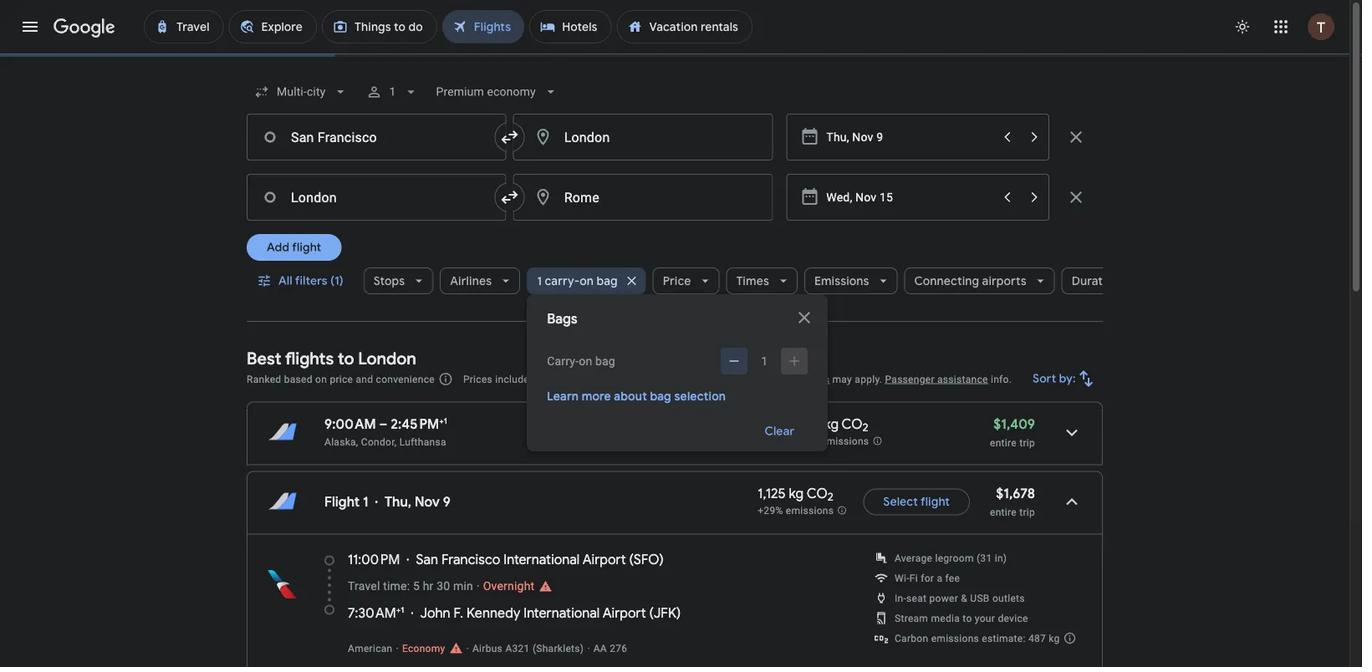 Task type: locate. For each thing, give the bounding box(es) containing it.
kg
[[824, 416, 839, 433], [789, 485, 804, 502], [1049, 633, 1060, 644]]

1 vertical spatial swap origin and destination. image
[[500, 187, 520, 207]]

Departure text field
[[826, 115, 993, 160], [826, 175, 993, 220]]

1 carry-on bag button
[[527, 261, 646, 301]]

9:00 am – 2:45 pm + 1
[[324, 416, 447, 433]]

1 vertical spatial international
[[524, 605, 600, 622]]

1 vertical spatial flight
[[921, 495, 950, 510]]

2 vertical spatial on
[[315, 373, 327, 385]]

None text field
[[247, 114, 506, 161], [513, 114, 773, 161], [513, 174, 773, 221], [247, 114, 506, 161], [513, 114, 773, 161], [513, 174, 773, 221]]

times button
[[726, 261, 798, 301]]

1,125
[[758, 485, 786, 502]]

entire
[[990, 437, 1017, 449], [990, 506, 1017, 518]]

airports
[[982, 273, 1027, 288]]

1 horizontal spatial (
[[649, 605, 654, 622]]

flight 1
[[324, 493, 368, 510]]

bag up taxes
[[595, 354, 615, 368]]

0 vertical spatial swap origin and destination. image
[[500, 127, 520, 147]]

0 horizontal spatial co
[[807, 485, 828, 502]]

1 vertical spatial for
[[921, 572, 934, 584]]

co up +6% emissions
[[842, 416, 863, 433]]

0 horizontal spatial flight
[[292, 240, 321, 255]]

+
[[601, 373, 607, 385], [439, 416, 444, 426], [396, 605, 401, 615]]

trip down 1409 us dollars text box
[[1019, 437, 1035, 449]]

kg right the 487
[[1049, 633, 1060, 644]]

times
[[736, 273, 769, 288]]

0 horizontal spatial and
[[356, 373, 373, 385]]

0 vertical spatial emissions
[[821, 436, 869, 448]]

0 vertical spatial co
[[842, 416, 863, 433]]

on
[[580, 273, 594, 288], [579, 354, 592, 368], [315, 373, 327, 385]]

entire inside $1,678 entire trip
[[990, 506, 1017, 518]]

emissions down 1,125 kg co 2
[[786, 505, 834, 517]]

average legroom (31 in)
[[895, 552, 1007, 564]]

0 vertical spatial flight
[[292, 240, 321, 255]]

flight right select
[[921, 495, 950, 510]]

and right price
[[356, 373, 373, 385]]

international up overnight
[[504, 551, 580, 568]]

entire down $1,678
[[990, 506, 1017, 518]]

+6%
[[799, 436, 818, 448]]

1 vertical spatial +
[[439, 416, 444, 426]]

kg inside 923 kg co 2
[[824, 416, 839, 433]]

passenger assistance button
[[885, 373, 988, 385]]

2 up +29% emissions
[[828, 490, 834, 504]]

flight inside 'button'
[[292, 240, 321, 255]]

923
[[799, 416, 821, 433]]

(31
[[977, 552, 992, 564]]

1 vertical spatial co
[[807, 485, 828, 502]]

on up carry-on bag
[[580, 273, 594, 288]]

2 horizontal spatial +
[[601, 373, 607, 385]]

$1,409
[[994, 416, 1035, 433]]

trip
[[1019, 437, 1035, 449], [1019, 506, 1035, 518]]

2 inside 1,125 kg co 2
[[828, 490, 834, 504]]

1 horizontal spatial fees
[[810, 373, 830, 385]]

1 horizontal spatial and
[[769, 373, 787, 385]]

–
[[379, 416, 388, 433]]

a
[[937, 572, 943, 584]]

0 vertical spatial departure text field
[[826, 115, 993, 160]]

1 entire from the top
[[990, 437, 1017, 449]]

0 vertical spatial international
[[504, 551, 580, 568]]

2 vertical spatial +
[[396, 605, 401, 615]]

flight inside button
[[921, 495, 950, 510]]

1 fees from the left
[[610, 373, 630, 385]]

hr
[[423, 579, 434, 593]]

learn more about bag selection
[[547, 389, 726, 404]]

sort
[[1033, 371, 1056, 386]]

1 departure text field from the top
[[826, 115, 993, 160]]

1 vertical spatial 2
[[828, 490, 834, 504]]

487
[[1028, 633, 1046, 644]]

to left your
[[963, 613, 972, 624]]

airport left sfo
[[583, 551, 626, 568]]

2 vertical spatial kg
[[1049, 633, 1060, 644]]

to for flights
[[338, 348, 354, 369]]

&
[[961, 592, 968, 604]]

kennedy
[[467, 605, 520, 622]]

to up price
[[338, 348, 354, 369]]

1 vertical spatial departure text field
[[826, 175, 993, 220]]

device
[[998, 613, 1028, 624]]

0 vertical spatial entire
[[990, 437, 1017, 449]]

$1,409 entire trip
[[990, 416, 1035, 449]]

2 vertical spatial emissions
[[931, 633, 979, 644]]

carbon emissions estimate: 487 kg
[[895, 633, 1060, 644]]

entire inside $1,409 entire trip
[[990, 437, 1017, 449]]

san francisco international airport ( sfo )
[[416, 551, 664, 568]]

0 vertical spatial trip
[[1019, 437, 1035, 449]]

1 horizontal spatial 2
[[863, 421, 869, 435]]

overnight
[[483, 579, 535, 593]]

1 vertical spatial )
[[676, 605, 681, 622]]

0 horizontal spatial (
[[629, 551, 634, 568]]

(sharklets)
[[533, 643, 584, 654]]

optional
[[687, 373, 726, 385]]

about
[[614, 389, 647, 404]]

kg inside 1,125 kg co 2
[[789, 485, 804, 502]]

0 horizontal spatial for
[[633, 373, 646, 385]]

flights
[[285, 348, 334, 369]]

swap origin and destination. image
[[500, 127, 520, 147], [500, 187, 520, 207]]

aa
[[593, 643, 607, 654]]

None text field
[[247, 174, 506, 221]]

co inside 1,125 kg co 2
[[807, 485, 828, 502]]

2 inside 923 kg co 2
[[863, 421, 869, 435]]

+6% emissions
[[799, 436, 869, 448]]

kg for 1,125
[[789, 485, 804, 502]]

passenger
[[885, 373, 935, 385]]

923 kg co 2
[[799, 416, 869, 435]]

2 entire from the top
[[990, 506, 1017, 518]]

for left a
[[921, 572, 934, 584]]

1 vertical spatial emissions
[[786, 505, 834, 517]]

bag right carry-
[[597, 273, 618, 288]]

1 vertical spatial (
[[649, 605, 654, 622]]

airbus a321 (sharklets)
[[472, 643, 584, 654]]

+29% emissions
[[758, 505, 834, 517]]

2 horizontal spatial kg
[[1049, 633, 1060, 644]]

1 button
[[359, 72, 426, 112]]

1 vertical spatial to
[[963, 613, 972, 624]]

2
[[863, 421, 869, 435], [828, 490, 834, 504]]

economy
[[402, 643, 445, 654]]

adult.
[[658, 373, 684, 385]]

1 horizontal spatial flight
[[921, 495, 950, 510]]

trip inside $1,409 entire trip
[[1019, 437, 1035, 449]]

flight right add
[[292, 240, 321, 255]]

None field
[[247, 77, 356, 107], [429, 77, 566, 107], [247, 77, 356, 107], [429, 77, 566, 107]]

select flight
[[883, 495, 950, 510]]

bag left may
[[789, 373, 807, 385]]

2 swap origin and destination. image from the top
[[500, 187, 520, 207]]

$1,678
[[996, 485, 1035, 502]]

fees left may
[[810, 373, 830, 385]]

1 horizontal spatial for
[[921, 572, 934, 584]]

carry-
[[545, 273, 580, 288]]

0 horizontal spatial fees
[[610, 373, 630, 385]]

and right charges
[[769, 373, 787, 385]]

on inside popup button
[[580, 273, 594, 288]]

0 horizontal spatial 2
[[828, 490, 834, 504]]

in-seat power & usb outlets
[[895, 592, 1025, 604]]

7:30 am
[[348, 605, 396, 622]]

bag down adult.
[[650, 389, 671, 404]]

1 vertical spatial on
[[579, 354, 592, 368]]

close dialog image
[[795, 308, 815, 328]]

all
[[278, 273, 292, 288]]

+ right taxes
[[601, 373, 607, 385]]

0 vertical spatial (
[[629, 551, 634, 568]]

0 vertical spatial airport
[[583, 551, 626, 568]]

stops
[[374, 273, 405, 288]]

kg up +29% emissions
[[789, 485, 804, 502]]

1 horizontal spatial to
[[963, 613, 972, 624]]

1 vertical spatial kg
[[789, 485, 804, 502]]

0 horizontal spatial kg
[[789, 485, 804, 502]]

0 horizontal spatial to
[[338, 348, 354, 369]]

9:00 am
[[324, 416, 376, 433]]

trip down $1,678
[[1019, 506, 1035, 518]]

0 vertical spatial on
[[580, 273, 594, 288]]

london
[[358, 348, 416, 369]]

co inside 923 kg co 2
[[842, 416, 863, 433]]

john
[[420, 605, 450, 622]]

remove flight from london to rome on wed, nov 15 image
[[1066, 187, 1086, 207]]

0 vertical spatial kg
[[824, 416, 839, 433]]

co up +29% emissions
[[807, 485, 828, 502]]

11:00 pm
[[348, 551, 400, 568]]

1 swap origin and destination. image from the top
[[500, 127, 520, 147]]

swap origin and destination. image for remove flight from london to rome on wed, nov 15 image
[[500, 187, 520, 207]]

+ down time:
[[396, 605, 401, 615]]

+ up lufthansa
[[439, 416, 444, 426]]

1 horizontal spatial co
[[842, 416, 863, 433]]

trip inside $1,678 entire trip
[[1019, 506, 1035, 518]]

on left price
[[315, 373, 327, 385]]

2 for 923
[[863, 421, 869, 435]]

2 trip from the top
[[1019, 506, 1035, 518]]

on up taxes
[[579, 354, 592, 368]]

2 up +6% emissions
[[863, 421, 869, 435]]

1 vertical spatial entire
[[990, 506, 1017, 518]]

entire down $1,409
[[990, 437, 1017, 449]]

0 vertical spatial )
[[659, 551, 664, 568]]

more
[[582, 389, 611, 404]]

average
[[895, 552, 932, 564]]

your
[[975, 613, 995, 624]]

0 vertical spatial 2
[[863, 421, 869, 435]]

price
[[330, 373, 353, 385]]

trip for $1,409
[[1019, 437, 1035, 449]]

+ inside 9:00 am – 2:45 pm + 1
[[439, 416, 444, 426]]

1 vertical spatial trip
[[1019, 506, 1035, 518]]

1 horizontal spatial kg
[[824, 416, 839, 433]]

clear
[[765, 424, 795, 439]]

american
[[348, 643, 393, 654]]

emissions down stream media to your device
[[931, 633, 979, 644]]

)
[[659, 551, 664, 568], [676, 605, 681, 622]]

None search field
[[247, 72, 1148, 452]]

0 vertical spatial to
[[338, 348, 354, 369]]

airport up 276
[[603, 605, 646, 622]]

all filters (1)
[[278, 273, 343, 288]]

1 trip from the top
[[1019, 437, 1035, 449]]

2 fees from the left
[[810, 373, 830, 385]]

ranked
[[247, 373, 281, 385]]

loading results progress bar
[[0, 54, 1350, 57]]

 image
[[477, 579, 480, 593]]

to
[[338, 348, 354, 369], [963, 613, 972, 624]]

taxes
[[573, 373, 599, 385]]

emissions down 923 kg co 2
[[821, 436, 869, 448]]

1 horizontal spatial +
[[439, 416, 444, 426]]

co
[[842, 416, 863, 433], [807, 485, 828, 502]]

2 departure text field from the top
[[826, 175, 993, 220]]

duration
[[1072, 273, 1120, 288]]

jfk
[[654, 605, 676, 622]]

international up '(sharklets)' on the left bottom
[[524, 605, 600, 622]]

fees up about at bottom left
[[610, 373, 630, 385]]

stream media to your device
[[895, 613, 1028, 624]]

0 horizontal spatial +
[[396, 605, 401, 615]]

kg up +6% emissions
[[824, 416, 839, 433]]

for up learn more about bag selection
[[633, 373, 646, 385]]



Task type: vqa. For each thing, say whether or not it's contained in the screenshot.
rightmost 'Checked'
no



Task type: describe. For each thing, give the bounding box(es) containing it.
0 vertical spatial +
[[601, 373, 607, 385]]

by:
[[1059, 371, 1076, 386]]

1 inside popup button
[[389, 85, 396, 99]]

1 inside popup button
[[537, 273, 542, 288]]

condor,
[[361, 436, 397, 448]]

sfo
[[634, 551, 659, 568]]

sort by:
[[1033, 371, 1076, 386]]

airbus
[[472, 643, 503, 654]]

outlets
[[992, 592, 1025, 604]]

selection
[[674, 389, 726, 404]]

emissions for 1,125
[[786, 505, 834, 517]]

connecting airports
[[914, 273, 1027, 288]]

price button
[[653, 261, 720, 301]]

add
[[267, 240, 289, 255]]

connecting airports button
[[904, 261, 1055, 301]]

nov
[[415, 493, 440, 510]]

1 inside 7:30 am + 1
[[401, 605, 404, 615]]

1,125 kg co 2
[[758, 485, 834, 504]]

kg for 923
[[824, 416, 839, 433]]

1 horizontal spatial )
[[676, 605, 681, 622]]

entire for $1,409
[[990, 437, 1017, 449]]

connecting
[[914, 273, 979, 288]]

to for media
[[963, 613, 972, 624]]

leaves san francisco international airport at 9:00 am on thursday, november 9 and arrives at heathrow airport at 2:45 pm on friday, november 10. element
[[324, 416, 447, 433]]

estimate:
[[982, 633, 1026, 644]]

alaska,
[[324, 436, 358, 448]]

airlines button
[[440, 261, 520, 301]]

layover (1 of 2) is a 6 hr 41 min layover at seattle-tacoma international airport in seattle. layover (2 of 2) is a 1 hr 10 min layover at frankfurt airport in frankfurt. element
[[682, 435, 791, 449]]

f.
[[454, 605, 463, 622]]

co for 1,125
[[807, 485, 828, 502]]

main menu image
[[20, 17, 40, 37]]

carbon emissions estimate: 487 kilograms element
[[895, 633, 1060, 644]]

Arrival time: 7:30 AM on  Friday, November 10. text field
[[348, 605, 404, 622]]

apply.
[[855, 373, 882, 385]]

on for 1 carry-on bag
[[580, 273, 594, 288]]

learn more about bag selection link
[[547, 389, 726, 404]]

may
[[832, 373, 852, 385]]

Departure time: 11:00 PM. text field
[[348, 551, 400, 568]]

john f. kennedy international airport ( jfk )
[[420, 605, 681, 622]]

flight
[[324, 493, 360, 510]]

travel time: 5 hr 30 min
[[348, 579, 473, 593]]

add flight
[[267, 240, 321, 255]]

emissions button
[[804, 261, 898, 301]]

+29%
[[758, 505, 783, 517]]

bag fees button
[[789, 373, 830, 385]]

swap origin and destination. image for remove flight from san francisco to london on thu, nov 9 icon on the right top of the page
[[500, 127, 520, 147]]

francisco
[[441, 551, 500, 568]]

1 vertical spatial airport
[[603, 605, 646, 622]]

emissions
[[814, 273, 869, 288]]

clear button
[[745, 411, 815, 452]]

7:30 am + 1
[[348, 605, 404, 622]]

a321
[[505, 643, 530, 654]]

1 and from the left
[[356, 373, 373, 385]]

duration button
[[1062, 261, 1148, 301]]

departure text field for remove flight from san francisco to london on thu, nov 9 icon on the right top of the page
[[826, 115, 993, 160]]

sort by: button
[[1026, 359, 1103, 399]]

min
[[453, 579, 473, 593]]

trip for $1,678
[[1019, 506, 1035, 518]]

carry-on bag
[[547, 354, 615, 368]]

san
[[416, 551, 438, 568]]

all filters (1) button
[[247, 261, 357, 301]]

flight for select flight
[[921, 495, 950, 510]]

wi-fi for a fee
[[895, 572, 960, 584]]

276
[[610, 643, 627, 654]]

co for 923
[[842, 416, 863, 433]]

wi-
[[895, 572, 910, 584]]

travel
[[348, 579, 380, 593]]

charges
[[729, 373, 766, 385]]

in-
[[895, 592, 907, 604]]

bags
[[547, 311, 578, 328]]

carry-
[[547, 354, 579, 368]]

1409 US dollars text field
[[994, 416, 1035, 433]]

ranked based on price and convenience
[[247, 373, 435, 385]]

remove flight from san francisco to london on thu, nov 9 image
[[1066, 127, 1086, 147]]

alaska, condor, lufthansa
[[324, 436, 446, 448]]

best
[[247, 348, 281, 369]]

lufthansa
[[399, 436, 446, 448]]

change appearance image
[[1223, 7, 1263, 47]]

Arrival time: 2:45 PM on  Friday, November 10. text field
[[391, 416, 447, 433]]

entire for $1,678
[[990, 506, 1017, 518]]

30
[[437, 579, 450, 593]]

5
[[413, 579, 420, 593]]

flight for add flight
[[292, 240, 321, 255]]

1 carry-on bag
[[537, 273, 618, 288]]

Departure time: 9:00 AM. text field
[[324, 416, 376, 433]]

fi
[[910, 572, 918, 584]]

1 inside 9:00 am – 2:45 pm + 1
[[444, 416, 447, 426]]

2 for 1,125
[[828, 490, 834, 504]]

flight details. leaves san francisco international airport at 9:00 am on thursday, november 9 and arrives at heathrow airport at 2:45 pm on friday, november 10. image
[[1052, 413, 1092, 453]]

prices
[[463, 373, 493, 385]]

filters
[[295, 273, 328, 288]]

bag inside popup button
[[597, 273, 618, 288]]

+ inside 7:30 am + 1
[[396, 605, 401, 615]]

in)
[[995, 552, 1007, 564]]

legroom
[[935, 552, 974, 564]]

(1)
[[330, 273, 343, 288]]

add flight button
[[247, 234, 341, 261]]

seat
[[907, 592, 927, 604]]

on for ranked based on price and convenience
[[315, 373, 327, 385]]

carbon
[[895, 633, 928, 644]]

learn more about ranking image
[[438, 372, 453, 387]]

best flights to london
[[247, 348, 416, 369]]

1678 US dollars text field
[[996, 485, 1035, 502]]

none search field containing bags
[[247, 72, 1148, 452]]

$1,678 entire trip
[[990, 485, 1035, 518]]

emissions for 923
[[821, 436, 869, 448]]

price
[[663, 273, 691, 288]]

fee
[[945, 572, 960, 584]]

2 and from the left
[[769, 373, 787, 385]]

departure text field for remove flight from london to rome on wed, nov 15 image
[[826, 175, 993, 220]]

0 horizontal spatial )
[[659, 551, 664, 568]]

0 vertical spatial for
[[633, 373, 646, 385]]

thu,
[[385, 493, 412, 510]]

convenience
[[376, 373, 435, 385]]



